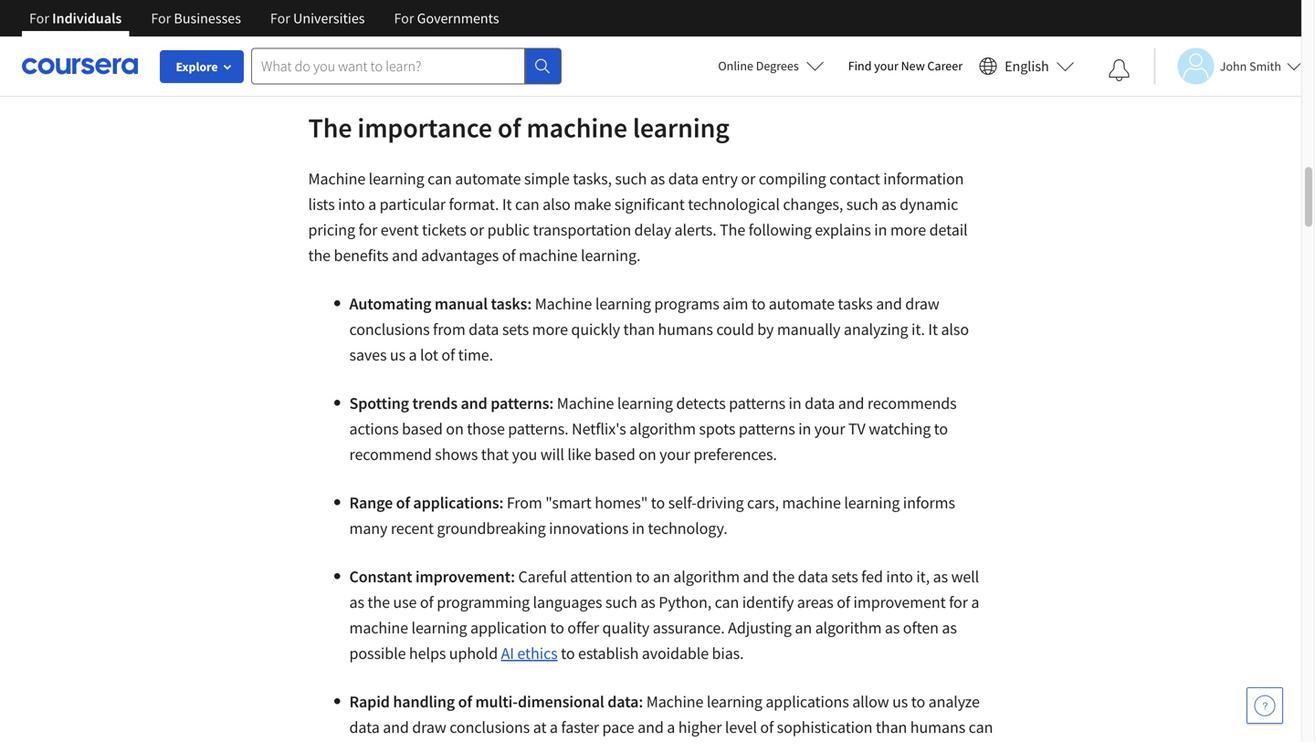 Task type: locate. For each thing, give the bounding box(es) containing it.
0 horizontal spatial automate
[[455, 169, 521, 189]]

patterns up preferences.
[[739, 419, 796, 440]]

1 horizontal spatial automate
[[769, 294, 835, 314]]

patterns up spots
[[729, 393, 786, 414]]

as down improvement
[[885, 618, 900, 639]]

0 horizontal spatial the
[[308, 245, 331, 266]]

1 vertical spatial or
[[470, 220, 484, 240]]

of inside machine learning applications allow us to analyze data and draw conclusions at a faster pace and a higher level of sophistication than humans ca
[[761, 718, 774, 738]]

can up particular at the top of page
[[428, 169, 452, 189]]

0 vertical spatial your
[[875, 58, 899, 74]]

machine for saves
[[535, 294, 592, 314]]

1 horizontal spatial an
[[795, 618, 812, 639]]

1 vertical spatial into
[[887, 567, 914, 588]]

1 vertical spatial it
[[929, 319, 938, 340]]

machine up possible
[[350, 618, 408, 639]]

as right often
[[942, 618, 957, 639]]

more down "dynamic"
[[891, 220, 927, 240]]

of down read more: 3 types of machine learning you should know
[[498, 111, 521, 145]]

offer
[[568, 618, 599, 639]]

it.
[[912, 319, 925, 340]]

machine inside machine learning can automate simple tasks, such as data entry or compiling contact information lists into a particular format. it can also make significant technological changes, such as dynamic pricing for event tickets or public transportation delay alerts. the following explains in more detail the benefits and advantages of machine learning.
[[308, 169, 366, 189]]

1 vertical spatial based
[[595, 445, 636, 465]]

of inside machine learning can automate simple tasks, such as data entry or compiling contact information lists into a particular format. it can also make significant technological changes, such as dynamic pricing for event tickets or public transportation delay alerts. the following explains in more detail the benefits and advantages of machine learning.
[[502, 245, 516, 266]]

a
[[368, 194, 377, 215], [409, 345, 417, 366], [972, 593, 980, 613], [550, 718, 558, 738], [667, 718, 675, 738]]

learning up particular at the top of page
[[369, 169, 425, 189]]

algorithm inside machine learning detects patterns in data and recommends actions based on those patterns. netflix's algorithm spots patterns in your tv watching to recommend shows that you will like based on your preferences.
[[630, 419, 696, 440]]

the importance of machine learning
[[308, 111, 730, 145]]

0 vertical spatial for
[[359, 220, 378, 240]]

and inside 'machine learning programs aim to automate tasks and draw conclusions from data sets more quickly than humans could by manually analyzing it. it also saves us a lot of time.'
[[876, 294, 903, 314]]

coursera image
[[22, 51, 138, 81]]

1 vertical spatial on
[[639, 445, 657, 465]]

sets
[[502, 319, 529, 340], [832, 567, 859, 588]]

tickets
[[422, 220, 467, 240]]

ai
[[501, 644, 514, 664]]

and down event
[[392, 245, 418, 266]]

the down pricing
[[308, 245, 331, 266]]

0 horizontal spatial draw
[[412, 718, 447, 738]]

data up the time. on the left of the page
[[469, 319, 499, 340]]

for universities
[[270, 9, 365, 27]]

show notifications image
[[1109, 59, 1131, 81]]

2 vertical spatial such
[[606, 593, 638, 613]]

in down the manually
[[789, 393, 802, 414]]

application
[[471, 618, 547, 639]]

from "smart homes" to self-driving cars, machine learning informs many recent groundbreaking innovations in technology.
[[350, 493, 956, 539]]

1 vertical spatial than
[[876, 718, 908, 738]]

0 vertical spatial can
[[428, 169, 452, 189]]

individuals
[[52, 9, 122, 27]]

learning inside machine learning can automate simple tasks, such as data entry or compiling contact information lists into a particular format. it can also make significant technological changes, such as dynamic pricing for event tickets or public transportation delay alerts. the following explains in more detail the benefits and advantages of machine learning.
[[369, 169, 425, 189]]

sophistication
[[777, 718, 873, 738]]

fed
[[862, 567, 884, 588]]

None search field
[[251, 48, 562, 85]]

1 vertical spatial the
[[720, 220, 746, 240]]

machine
[[527, 111, 628, 145], [519, 245, 578, 266], [782, 493, 841, 514], [350, 618, 408, 639]]

0 vertical spatial on
[[446, 419, 464, 440]]

humans inside 'machine learning programs aim to automate tasks and draw conclusions from data sets more quickly than humans could by manually analyzing it. it also saves us a lot of time.'
[[658, 319, 713, 340]]

to inside machine learning detects patterns in data and recommends actions based on those patterns. netflix's algorithm spots patterns in your tv watching to recommend shows that you will like based on your preferences.
[[934, 419, 949, 440]]

automate up format.
[[455, 169, 521, 189]]

learning
[[633, 111, 730, 145], [369, 169, 425, 189], [596, 294, 651, 314], [618, 393, 673, 414], [845, 493, 900, 514], [412, 618, 467, 639], [707, 692, 763, 713]]

learning inside careful attention to an algorithm and the data sets fed into it, as well as the use of programming languages such as python, can identify areas of improvement for a machine learning application to offer quality assurance. adjusting an algorithm as often as possible helps uphold
[[412, 618, 467, 639]]

draw
[[906, 294, 940, 314], [412, 718, 447, 738]]

machine inside from "smart homes" to self-driving cars, machine learning informs many recent groundbreaking innovations in technology.
[[782, 493, 841, 514]]

data inside machine learning detects patterns in data and recommends actions based on those patterns. netflix's algorithm spots patterns in your tv watching to recommend shows that you will like based on your preferences.
[[805, 393, 835, 414]]

us right saves
[[390, 345, 406, 366]]

identify
[[743, 593, 794, 613]]

0 vertical spatial also
[[543, 194, 571, 215]]

algorithm up python,
[[674, 567, 740, 588]]

1 horizontal spatial humans
[[911, 718, 966, 738]]

an down 'areas'
[[795, 618, 812, 639]]

0 horizontal spatial the
[[308, 111, 352, 145]]

into left it,
[[887, 567, 914, 588]]

conclusions inside machine learning applications allow us to analyze data and draw conclusions at a faster pace and a higher level of sophistication than humans ca
[[450, 718, 530, 738]]

cars,
[[747, 493, 779, 514]]

allow
[[853, 692, 890, 713]]

for governments
[[394, 9, 499, 27]]

1 horizontal spatial more
[[891, 220, 927, 240]]

3 for from the left
[[270, 9, 290, 27]]

it inside machine learning can automate simple tasks, such as data entry or compiling contact information lists into a particular format. it can also make significant technological changes, such as dynamic pricing for event tickets or public transportation delay alerts. the following explains in more detail the benefits and advantages of machine learning.
[[502, 194, 512, 215]]

in right explains
[[875, 220, 888, 240]]

into
[[338, 194, 365, 215], [887, 567, 914, 588]]

machine down governments
[[462, 44, 519, 65]]

machine inside machine learning can automate simple tasks, such as data entry or compiling contact information lists into a particular format. it can also make significant technological changes, such as dynamic pricing for event tickets or public transportation delay alerts. the following explains in more detail the benefits and advantages of machine learning.
[[519, 245, 578, 266]]

can left identify
[[715, 593, 739, 613]]

0 horizontal spatial for
[[359, 220, 378, 240]]

machine up lists
[[308, 169, 366, 189]]

0 vertical spatial the
[[308, 245, 331, 266]]

to left self-
[[651, 493, 665, 514]]

2 horizontal spatial can
[[715, 593, 739, 613]]

1 horizontal spatial your
[[815, 419, 846, 440]]

1 horizontal spatial us
[[893, 692, 908, 713]]

0 vertical spatial an
[[653, 567, 670, 588]]

also right it.
[[942, 319, 970, 340]]

2 vertical spatial algorithm
[[816, 618, 882, 639]]

than inside 'machine learning programs aim to automate tasks and draw conclusions from data sets more quickly than humans could by manually analyzing it. it also saves us a lot of time.'
[[624, 319, 655, 340]]

by
[[758, 319, 774, 340]]

1 horizontal spatial the
[[720, 220, 746, 240]]

draw up it.
[[906, 294, 940, 314]]

machine inside machine learning applications allow us to analyze data and draw conclusions at a faster pace and a higher level of sophistication than humans ca
[[647, 692, 704, 713]]

of right level at the right bottom of the page
[[761, 718, 774, 738]]

0 vertical spatial it
[[502, 194, 512, 215]]

sets left the fed
[[832, 567, 859, 588]]

1 horizontal spatial also
[[942, 319, 970, 340]]

it
[[502, 194, 512, 215], [929, 319, 938, 340]]

and up the those
[[461, 393, 488, 414]]

1 horizontal spatial it
[[929, 319, 938, 340]]

as
[[650, 169, 665, 189], [882, 194, 897, 215], [934, 567, 949, 588], [350, 593, 365, 613], [641, 593, 656, 613], [885, 618, 900, 639], [942, 618, 957, 639]]

automate inside 'machine learning programs aim to automate tasks and draw conclusions from data sets more quickly than humans could by manually analyzing it. it also saves us a lot of time.'
[[769, 294, 835, 314]]

than down allow
[[876, 718, 908, 738]]

1 vertical spatial an
[[795, 618, 812, 639]]

for left businesses
[[151, 9, 171, 27]]

often
[[904, 618, 939, 639]]

1 vertical spatial automate
[[769, 294, 835, 314]]

as up quality
[[641, 593, 656, 613]]

universities
[[293, 9, 365, 27]]

machine up the higher
[[647, 692, 704, 713]]

than right quickly
[[624, 319, 655, 340]]

humans inside machine learning applications allow us to analyze data and draw conclusions at a faster pace and a higher level of sophistication than humans ca
[[911, 718, 966, 738]]

and inside careful attention to an algorithm and the data sets fed into it, as well as the use of programming languages such as python, can identify areas of improvement for a machine learning application to offer quality assurance. adjusting an algorithm as often as possible helps uphold
[[743, 567, 770, 588]]

1 horizontal spatial the
[[368, 593, 390, 613]]

data:
[[608, 692, 643, 713]]

applications
[[766, 692, 850, 713]]

uphold
[[449, 644, 498, 664]]

such
[[615, 169, 647, 189], [847, 194, 879, 215], [606, 593, 638, 613]]

machine inside careful attention to an algorithm and the data sets fed into it, as well as the use of programming languages such as python, can identify areas of improvement for a machine learning application to offer quality assurance. adjusting an algorithm as often as possible helps uphold
[[350, 618, 408, 639]]

2 vertical spatial can
[[715, 593, 739, 613]]

on up shows in the left bottom of the page
[[446, 419, 464, 440]]

0 vertical spatial conclusions
[[350, 319, 430, 340]]

a left particular at the top of page
[[368, 194, 377, 215]]

1 for from the left
[[29, 9, 49, 27]]

for individuals
[[29, 9, 122, 27]]

range of applications:
[[350, 493, 507, 514]]

types
[[402, 44, 442, 65]]

data down the manually
[[805, 393, 835, 414]]

2 horizontal spatial the
[[773, 567, 795, 588]]

humans
[[658, 319, 713, 340], [911, 718, 966, 738]]

0 vertical spatial or
[[741, 169, 756, 189]]

machine inside machine learning detects patterns in data and recommends actions based on those patterns. netflix's algorithm spots patterns in your tv watching to recommend shows that you will like based on your preferences.
[[557, 393, 614, 414]]

pricing
[[308, 220, 355, 240]]

to down the recommends at the right
[[934, 419, 949, 440]]

0 horizontal spatial or
[[470, 220, 484, 240]]

sets inside careful attention to an algorithm and the data sets fed into it, as well as the use of programming languages such as python, can identify areas of improvement for a machine learning application to offer quality assurance. adjusting an algorithm as often as possible helps uphold
[[832, 567, 859, 588]]

or down format.
[[470, 220, 484, 240]]

on up homes"
[[639, 445, 657, 465]]

make
[[574, 194, 612, 215]]

1 vertical spatial conclusions
[[450, 718, 530, 738]]

1 vertical spatial also
[[942, 319, 970, 340]]

dynamic
[[900, 194, 959, 215]]

tv
[[849, 419, 866, 440]]

to left analyze
[[912, 692, 926, 713]]

for down well
[[949, 593, 968, 613]]

0 vertical spatial us
[[390, 345, 406, 366]]

for left universities
[[270, 9, 290, 27]]

the down constant
[[368, 593, 390, 613]]

sets down tasks:
[[502, 319, 529, 340]]

english
[[1005, 57, 1050, 75]]

1 horizontal spatial for
[[949, 593, 968, 613]]

to right aim
[[752, 294, 766, 314]]

explore
[[176, 58, 218, 75]]

could
[[717, 319, 755, 340]]

1 horizontal spatial draw
[[906, 294, 940, 314]]

machine for technological
[[308, 169, 366, 189]]

read
[[308, 44, 344, 65]]

trends
[[413, 393, 458, 414]]

1 vertical spatial humans
[[911, 718, 966, 738]]

sets inside 'machine learning programs aim to automate tasks and draw conclusions from data sets more quickly than humans could by manually analyzing it. it also saves us a lot of time.'
[[502, 319, 529, 340]]

machine inside 'machine learning programs aim to automate tasks and draw conclusions from data sets more quickly than humans could by manually analyzing it. it also saves us a lot of time.'
[[535, 294, 592, 314]]

a inside careful attention to an algorithm and the data sets fed into it, as well as the use of programming languages such as python, can identify areas of improvement for a machine learning application to offer quality assurance. adjusting an algorithm as often as possible helps uphold
[[972, 593, 980, 613]]

of right types
[[445, 44, 459, 65]]

0 horizontal spatial it
[[502, 194, 512, 215]]

for up benefits
[[359, 220, 378, 240]]

1 horizontal spatial sets
[[832, 567, 859, 588]]

0 vertical spatial sets
[[502, 319, 529, 340]]

advantages
[[421, 245, 499, 266]]

tasks
[[838, 294, 873, 314]]

also inside machine learning can automate simple tasks, such as data entry or compiling contact information lists into a particular format. it can also make significant technological changes, such as dynamic pricing for event tickets or public transportation delay alerts. the following explains in more detail the benefits and advantages of machine learning.
[[543, 194, 571, 215]]

data up 'areas'
[[798, 567, 829, 588]]

automate up the manually
[[769, 294, 835, 314]]

learning left informs
[[845, 493, 900, 514]]

or
[[741, 169, 756, 189], [470, 220, 484, 240]]

0 horizontal spatial sets
[[502, 319, 529, 340]]

0 vertical spatial than
[[624, 319, 655, 340]]

1 horizontal spatial into
[[887, 567, 914, 588]]

constant
[[350, 567, 412, 588]]

bias.
[[712, 644, 744, 664]]

1 horizontal spatial conclusions
[[450, 718, 530, 738]]

also
[[543, 194, 571, 215], [942, 319, 970, 340]]

machine up netflix's
[[557, 393, 614, 414]]

the
[[308, 245, 331, 266], [773, 567, 795, 588], [368, 593, 390, 613]]

machine up quickly
[[535, 294, 592, 314]]

for businesses
[[151, 9, 241, 27]]

0 horizontal spatial conclusions
[[350, 319, 430, 340]]

degrees
[[756, 58, 799, 74]]

learning up netflix's
[[618, 393, 673, 414]]

significant
[[615, 194, 685, 215]]

your right find
[[875, 58, 899, 74]]

us right allow
[[893, 692, 908, 713]]

0 vertical spatial more
[[891, 220, 927, 240]]

machine learning can automate simple tasks, such as data entry or compiling contact information lists into a particular format. it can also make significant technological changes, such as dynamic pricing for event tickets or public transportation delay alerts. the following explains in more detail the benefits and advantages of machine learning.
[[308, 169, 968, 266]]

such up significant
[[615, 169, 647, 189]]

read more: 3 types of machine learning you should know
[[308, 44, 703, 65]]

an up python,
[[653, 567, 670, 588]]

from
[[433, 319, 466, 340]]

banner navigation
[[15, 0, 514, 50]]

it right it.
[[929, 319, 938, 340]]

find
[[849, 58, 872, 74]]

explore button
[[160, 50, 244, 83]]

in down homes"
[[632, 519, 645, 539]]

for left individuals
[[29, 9, 49, 27]]

also inside 'machine learning programs aim to automate tasks and draw conclusions from data sets more quickly than humans could by manually analyzing it. it also saves us a lot of time.'
[[942, 319, 970, 340]]

data down the rapid in the left bottom of the page
[[350, 718, 380, 738]]

0 horizontal spatial also
[[543, 194, 571, 215]]

us
[[390, 345, 406, 366], [893, 692, 908, 713]]

and up analyzing
[[876, 294, 903, 314]]

more inside machine learning can automate simple tasks, such as data entry or compiling contact information lists into a particular format. it can also make significant technological changes, such as dynamic pricing for event tickets or public transportation delay alerts. the following explains in more detail the benefits and advantages of machine learning.
[[891, 220, 927, 240]]

the up identify
[[773, 567, 795, 588]]

us inside 'machine learning programs aim to automate tasks and draw conclusions from data sets more quickly than humans could by manually analyzing it. it also saves us a lot of time.'
[[390, 345, 406, 366]]

your up self-
[[660, 445, 691, 465]]

into right lists
[[338, 194, 365, 215]]

innovations
[[549, 519, 629, 539]]

for inside machine learning can automate simple tasks, such as data entry or compiling contact information lists into a particular format. it can also make significant technological changes, such as dynamic pricing for event tickets or public transportation delay alerts. the following explains in more detail the benefits and advantages of machine learning.
[[359, 220, 378, 240]]

1 vertical spatial sets
[[832, 567, 859, 588]]

transportation
[[533, 220, 631, 240]]

programming
[[437, 593, 530, 613]]

of right use
[[420, 593, 434, 613]]

0 horizontal spatial humans
[[658, 319, 713, 340]]

can up public
[[515, 194, 540, 215]]

avoidable
[[642, 644, 709, 664]]

1 vertical spatial for
[[949, 593, 968, 613]]

recommend
[[350, 445, 432, 465]]

0 vertical spatial humans
[[658, 319, 713, 340]]

use
[[393, 593, 417, 613]]

humans down programs
[[658, 319, 713, 340]]

the down read
[[308, 111, 352, 145]]

1 vertical spatial more
[[532, 319, 568, 340]]

netflix's
[[572, 419, 626, 440]]

humans down analyze
[[911, 718, 966, 738]]

of up recent
[[396, 493, 410, 514]]

of right lot
[[442, 345, 455, 366]]

data inside machine learning applications allow us to analyze data and draw conclusions at a faster pace and a higher level of sophistication than humans ca
[[350, 718, 380, 738]]

learning inside machine learning applications allow us to analyze data and draw conclusions at a faster pace and a higher level of sophistication than humans ca
[[707, 692, 763, 713]]

and
[[392, 245, 418, 266], [876, 294, 903, 314], [461, 393, 488, 414], [839, 393, 865, 414], [743, 567, 770, 588], [383, 718, 409, 738], [638, 718, 664, 738]]

2 horizontal spatial your
[[875, 58, 899, 74]]

groundbreaking
[[437, 519, 546, 539]]

0 vertical spatial draw
[[906, 294, 940, 314]]

it up public
[[502, 194, 512, 215]]

1 vertical spatial us
[[893, 692, 908, 713]]

algorithm down 'areas'
[[816, 618, 882, 639]]

spotting trends and patterns:
[[350, 393, 557, 414]]

0 horizontal spatial based
[[402, 419, 443, 440]]

and up tv
[[839, 393, 865, 414]]

learning up 'helps'
[[412, 618, 467, 639]]

more left quickly
[[532, 319, 568, 340]]

0 horizontal spatial on
[[446, 419, 464, 440]]

as up significant
[[650, 169, 665, 189]]

0 vertical spatial into
[[338, 194, 365, 215]]

data left entry
[[669, 169, 699, 189]]

automating
[[350, 294, 432, 314]]

more inside 'machine learning programs aim to automate tasks and draw conclusions from data sets more quickly than humans could by manually analyzing it. it also saves us a lot of time.'
[[532, 319, 568, 340]]

ethics
[[518, 644, 558, 664]]

machine down transportation
[[519, 245, 578, 266]]

2 for from the left
[[151, 9, 171, 27]]

0 horizontal spatial us
[[390, 345, 406, 366]]

0 horizontal spatial more
[[532, 319, 568, 340]]

multi-
[[476, 692, 518, 713]]

What do you want to learn? text field
[[251, 48, 525, 85]]

of
[[445, 44, 459, 65], [498, 111, 521, 145], [502, 245, 516, 266], [442, 345, 455, 366], [396, 493, 410, 514], [420, 593, 434, 613], [837, 593, 851, 613], [458, 692, 472, 713], [761, 718, 774, 738]]

based down netflix's
[[595, 445, 636, 465]]

following
[[749, 220, 812, 240]]

john
[[1221, 58, 1248, 74]]

ai ethics to establish avoidable bias.
[[501, 644, 744, 664]]

draw down "handling" at the left bottom
[[412, 718, 447, 738]]

algorithm down the detects
[[630, 419, 696, 440]]

1 vertical spatial draw
[[412, 718, 447, 738]]

career
[[928, 58, 963, 74]]

1 horizontal spatial than
[[876, 718, 908, 738]]

data inside 'machine learning programs aim to automate tasks and draw conclusions from data sets more quickly than humans could by manually analyzing it. it also saves us a lot of time.'
[[469, 319, 499, 340]]

it inside 'machine learning programs aim to automate tasks and draw conclusions from data sets more quickly than humans could by manually analyzing it. it also saves us a lot of time.'
[[929, 319, 938, 340]]

0 vertical spatial based
[[402, 419, 443, 440]]

0 horizontal spatial your
[[660, 445, 691, 465]]

self-
[[669, 493, 697, 514]]

and inside machine learning can automate simple tasks, such as data entry or compiling contact information lists into a particular format. it can also make significant technological changes, such as dynamic pricing for event tickets or public transportation delay alerts. the following explains in more detail the benefits and advantages of machine learning.
[[392, 245, 418, 266]]

a left lot
[[409, 345, 417, 366]]

4 for from the left
[[394, 9, 414, 27]]

1 vertical spatial algorithm
[[674, 567, 740, 588]]

learning up quickly
[[596, 294, 651, 314]]

0 vertical spatial algorithm
[[630, 419, 696, 440]]

such up quality
[[606, 593, 638, 613]]

machine right cars,
[[782, 493, 841, 514]]

0 horizontal spatial into
[[338, 194, 365, 215]]

learning up level at the right bottom of the page
[[707, 692, 763, 713]]

1 vertical spatial can
[[515, 194, 540, 215]]

automate inside machine learning can automate simple tasks, such as data entry or compiling contact information lists into a particular format. it can also make significant technological changes, such as dynamic pricing for event tickets or public transportation delay alerts. the following explains in more detail the benefits and advantages of machine learning.
[[455, 169, 521, 189]]

0 vertical spatial automate
[[455, 169, 521, 189]]

your left tv
[[815, 419, 846, 440]]

0 horizontal spatial than
[[624, 319, 655, 340]]

information
[[884, 169, 964, 189]]



Task type: vqa. For each thing, say whether or not it's contained in the screenshot.
Logo of Certified B Corporation
no



Task type: describe. For each thing, give the bounding box(es) containing it.
programs
[[655, 294, 720, 314]]

of left multi-
[[458, 692, 472, 713]]

level
[[725, 718, 757, 738]]

help center image
[[1255, 695, 1277, 717]]

will
[[541, 445, 565, 465]]

explains
[[815, 220, 872, 240]]

businesses
[[174, 9, 241, 27]]

for inside careful attention to an algorithm and the data sets fed into it, as well as the use of programming languages such as python, can identify areas of improvement for a machine learning application to offer quality assurance. adjusting an algorithm as often as possible helps uphold
[[949, 593, 968, 613]]

and inside machine learning detects patterns in data and recommends actions based on those patterns. netflix's algorithm spots patterns in your tv watching to recommend shows that you will like based on your preferences.
[[839, 393, 865, 414]]

learning inside machine learning detects patterns in data and recommends actions based on those patterns. netflix's algorithm spots patterns in your tv watching to recommend shows that you will like based on your preferences.
[[618, 393, 673, 414]]

detects
[[677, 393, 726, 414]]

online
[[719, 58, 754, 74]]

quickly
[[572, 319, 621, 340]]

a left the higher
[[667, 718, 675, 738]]

at
[[533, 718, 547, 738]]

informs
[[904, 493, 956, 514]]

patterns:
[[491, 393, 554, 414]]

1 vertical spatial patterns
[[739, 419, 796, 440]]

in left tv
[[799, 419, 812, 440]]

2 vertical spatial your
[[660, 445, 691, 465]]

careful
[[519, 567, 567, 588]]

analyzing
[[844, 319, 909, 340]]

driving
[[697, 493, 744, 514]]

as right it,
[[934, 567, 949, 588]]

and down the rapid in the left bottom of the page
[[383, 718, 409, 738]]

should
[[613, 44, 661, 65]]

possible
[[350, 644, 406, 664]]

watching
[[869, 419, 931, 440]]

online degrees
[[719, 58, 799, 74]]

to down "offer"
[[561, 644, 575, 664]]

for for individuals
[[29, 9, 49, 27]]

draw inside 'machine learning programs aim to automate tasks and draw conclusions from data sets more quickly than humans could by manually analyzing it. it also saves us a lot of time.'
[[906, 294, 940, 314]]

more:
[[347, 44, 388, 65]]

machine learning programs aim to automate tasks and draw conclusions from data sets more quickly than humans could by manually analyzing it. it also saves us a lot of time.
[[350, 294, 970, 366]]

areas
[[798, 593, 834, 613]]

into inside careful attention to an algorithm and the data sets fed into it, as well as the use of programming languages such as python, can identify areas of improvement for a machine learning application to offer quality assurance. adjusting an algorithm as often as possible helps uphold
[[887, 567, 914, 588]]

patterns.
[[508, 419, 569, 440]]

for for businesses
[[151, 9, 171, 27]]

online degrees button
[[704, 46, 839, 86]]

3 types of machine learning you should know link
[[391, 44, 703, 65]]

1 vertical spatial your
[[815, 419, 846, 440]]

machine for that
[[557, 393, 614, 414]]

draw inside machine learning applications allow us to analyze data and draw conclusions at a faster pace and a higher level of sophistication than humans ca
[[412, 718, 447, 738]]

the inside machine learning can automate simple tasks, such as data entry or compiling contact information lists into a particular format. it can also make significant technological changes, such as dynamic pricing for event tickets or public transportation delay alerts. the following explains in more detail the benefits and advantages of machine learning.
[[720, 220, 746, 240]]

data inside careful attention to an algorithm and the data sets fed into it, as well as the use of programming languages such as python, can identify areas of improvement for a machine learning application to offer quality assurance. adjusting an algorithm as often as possible helps uphold
[[798, 567, 829, 588]]

of right 'areas'
[[837, 593, 851, 613]]

governments
[[417, 9, 499, 27]]

of inside 'machine learning programs aim to automate tasks and draw conclusions from data sets more quickly than humans could by manually analyzing it. it also saves us a lot of time.'
[[442, 345, 455, 366]]

shows
[[435, 445, 478, 465]]

particular
[[380, 194, 446, 215]]

spotting
[[350, 393, 409, 414]]

rapid
[[350, 692, 390, 713]]

delay
[[635, 220, 672, 240]]

a inside 'machine learning programs aim to automate tasks and draw conclusions from data sets more quickly than humans could by manually analyzing it. it also saves us a lot of time.'
[[409, 345, 417, 366]]

assurance.
[[653, 618, 725, 639]]

in inside from "smart homes" to self-driving cars, machine learning informs many recent groundbreaking innovations in technology.
[[632, 519, 645, 539]]

quality
[[603, 618, 650, 639]]

contact
[[830, 169, 881, 189]]

learning inside from "smart homes" to self-driving cars, machine learning informs many recent groundbreaking innovations in technology.
[[845, 493, 900, 514]]

lists
[[308, 194, 335, 215]]

0 horizontal spatial can
[[428, 169, 452, 189]]

python,
[[659, 593, 712, 613]]

format.
[[449, 194, 499, 215]]

well
[[952, 567, 980, 588]]

ai ethics link
[[501, 644, 558, 664]]

the inside machine learning can automate simple tasks, such as data entry or compiling contact information lists into a particular format. it can also make significant technological changes, such as dynamic pricing for event tickets or public transportation delay alerts. the following explains in more detail the benefits and advantages of machine learning.
[[308, 245, 331, 266]]

for for governments
[[394, 9, 414, 27]]

can inside careful attention to an algorithm and the data sets fed into it, as well as the use of programming languages such as python, can identify areas of improvement for a machine learning application to offer quality assurance. adjusting an algorithm as often as possible helps uphold
[[715, 593, 739, 613]]

learning up entry
[[633, 111, 730, 145]]

technological
[[688, 194, 780, 215]]

smith
[[1250, 58, 1282, 74]]

it,
[[917, 567, 930, 588]]

a inside machine learning can automate simple tasks, such as data entry or compiling contact information lists into a particular format. it can also make significant technological changes, such as dynamic pricing for event tickets or public transportation delay alerts. the following explains in more detail the benefits and advantages of machine learning.
[[368, 194, 377, 215]]

for for universities
[[270, 9, 290, 27]]

into inside machine learning can automate simple tasks, such as data entry or compiling contact information lists into a particular format. it can also make significant technological changes, such as dynamic pricing for event tickets or public transportation delay alerts. the following explains in more detail the benefits and advantages of machine learning.
[[338, 194, 365, 215]]

know
[[665, 44, 703, 65]]

time.
[[458, 345, 493, 366]]

to inside 'machine learning programs aim to automate tasks and draw conclusions from data sets more quickly than humans could by manually analyzing it. it also saves us a lot of time.'
[[752, 294, 766, 314]]

manual
[[435, 294, 488, 314]]

aim
[[723, 294, 749, 314]]

improvement
[[854, 593, 946, 613]]

tasks:
[[491, 294, 532, 314]]

adjusting
[[728, 618, 792, 639]]

data inside machine learning can automate simple tasks, such as data entry or compiling contact information lists into a particular format. it can also make significant technological changes, such as dynamic pricing for event tickets or public transportation delay alerts. the following explains in more detail the benefits and advantages of machine learning.
[[669, 169, 699, 189]]

machine learning applications allow us to analyze data and draw conclusions at a faster pace and a higher level of sophistication than humans ca
[[350, 692, 994, 743]]

automating manual tasks:
[[350, 294, 535, 314]]

than inside machine learning applications allow us to analyze data and draw conclusions at a faster pace and a higher level of sophistication than humans ca
[[876, 718, 908, 738]]

"smart
[[546, 493, 592, 514]]

to left "offer"
[[550, 618, 565, 639]]

0 vertical spatial patterns
[[729, 393, 786, 414]]

helps
[[409, 644, 446, 664]]

in inside machine learning can automate simple tasks, such as data entry or compiling contact information lists into a particular format. it can also make significant technological changes, such as dynamic pricing for event tickets or public transportation delay alerts. the following explains in more detail the benefits and advantages of machine learning.
[[875, 220, 888, 240]]

2 vertical spatial the
[[368, 593, 390, 613]]

benefits
[[334, 245, 389, 266]]

preferences.
[[694, 445, 777, 465]]

analyze
[[929, 692, 980, 713]]

such inside careful attention to an algorithm and the data sets fed into it, as well as the use of programming languages such as python, can identify areas of improvement for a machine learning application to offer quality assurance. adjusting an algorithm as often as possible helps uphold
[[606, 593, 638, 613]]

to right attention
[[636, 567, 650, 588]]

importance
[[358, 111, 493, 145]]

manually
[[777, 319, 841, 340]]

recent
[[391, 519, 434, 539]]

1 horizontal spatial on
[[639, 445, 657, 465]]

0 vertical spatial such
[[615, 169, 647, 189]]

1 vertical spatial the
[[773, 567, 795, 588]]

john smith
[[1221, 58, 1282, 74]]

1 vertical spatial such
[[847, 194, 879, 215]]

conclusions inside 'machine learning programs aim to automate tasks and draw conclusions from data sets more quickly than humans could by manually analyzing it. it also saves us a lot of time.'
[[350, 319, 430, 340]]

attention
[[570, 567, 633, 588]]

as left "dynamic"
[[882, 194, 897, 215]]

a right the at
[[550, 718, 558, 738]]

entry
[[702, 169, 738, 189]]

machine up tasks,
[[527, 111, 628, 145]]

homes"
[[595, 493, 648, 514]]

improvement:
[[416, 567, 515, 588]]

to inside from "smart homes" to self-driving cars, machine learning informs many recent groundbreaking innovations in technology.
[[651, 493, 665, 514]]

and right pace
[[638, 718, 664, 738]]

us inside machine learning applications allow us to analyze data and draw conclusions at a faster pace and a higher level of sophistication than humans ca
[[893, 692, 908, 713]]

0 horizontal spatial an
[[653, 567, 670, 588]]

0 vertical spatial the
[[308, 111, 352, 145]]

new
[[902, 58, 925, 74]]

learning.
[[581, 245, 641, 266]]

learning inside 'machine learning programs aim to automate tasks and draw conclusions from data sets more quickly than humans could by manually analyzing it. it also saves us a lot of time.'
[[596, 294, 651, 314]]

john smith button
[[1155, 48, 1302, 85]]

1 horizontal spatial can
[[515, 194, 540, 215]]

1 horizontal spatial or
[[741, 169, 756, 189]]

learning
[[523, 44, 582, 65]]

1 horizontal spatial based
[[595, 445, 636, 465]]

as down constant
[[350, 593, 365, 613]]

establish
[[578, 644, 639, 664]]

compiling
[[759, 169, 827, 189]]

you
[[512, 445, 538, 465]]

those
[[467, 419, 505, 440]]

alerts.
[[675, 220, 717, 240]]

to inside machine learning applications allow us to analyze data and draw conclusions at a faster pace and a higher level of sophistication than humans ca
[[912, 692, 926, 713]]



